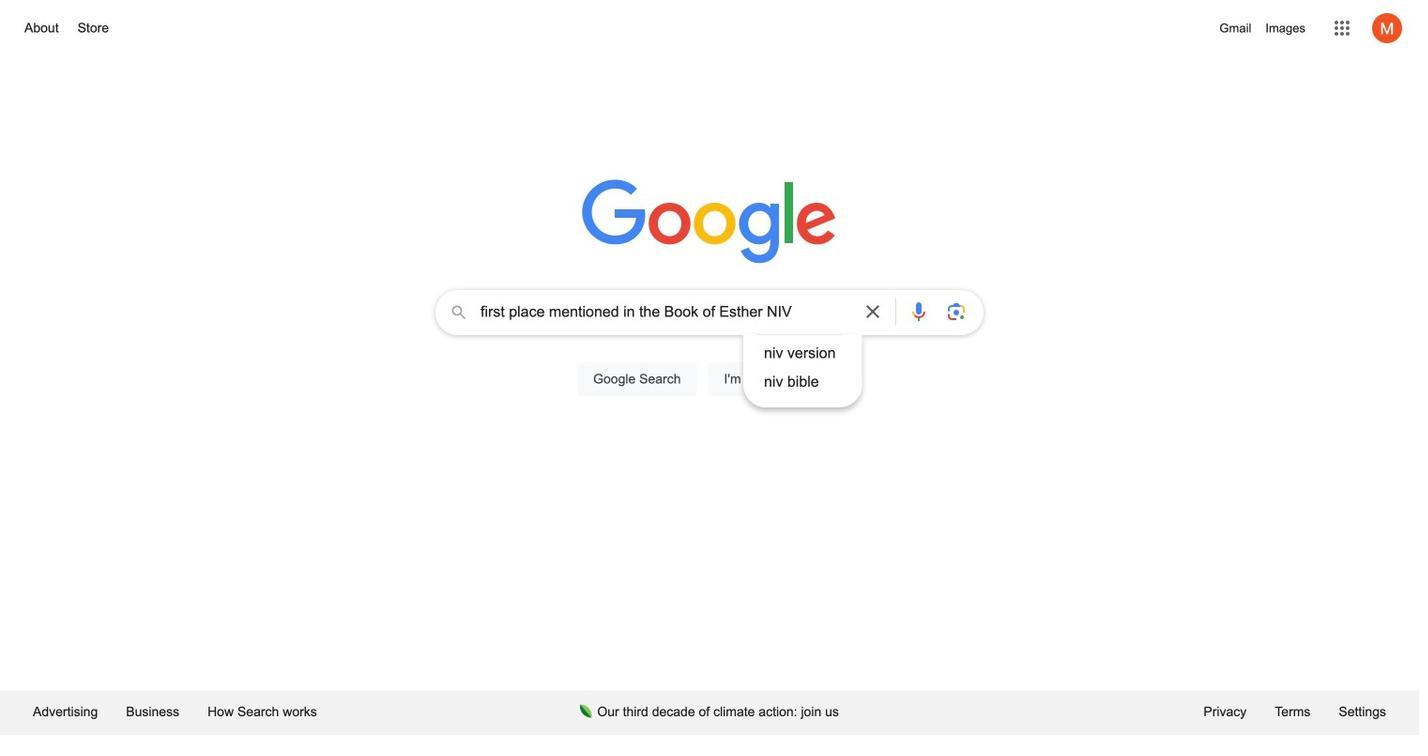Task type: describe. For each thing, give the bounding box(es) containing it.
search by voice image
[[908, 301, 931, 323]]

Search text field
[[481, 301, 851, 327]]



Task type: vqa. For each thing, say whether or not it's contained in the screenshot.
5 years ago's "5"
no



Task type: locate. For each thing, give the bounding box(es) containing it.
search by image image
[[946, 301, 968, 323]]

None search field
[[19, 285, 1401, 418]]

list box
[[744, 339, 863, 396]]

google image
[[582, 179, 838, 266]]



